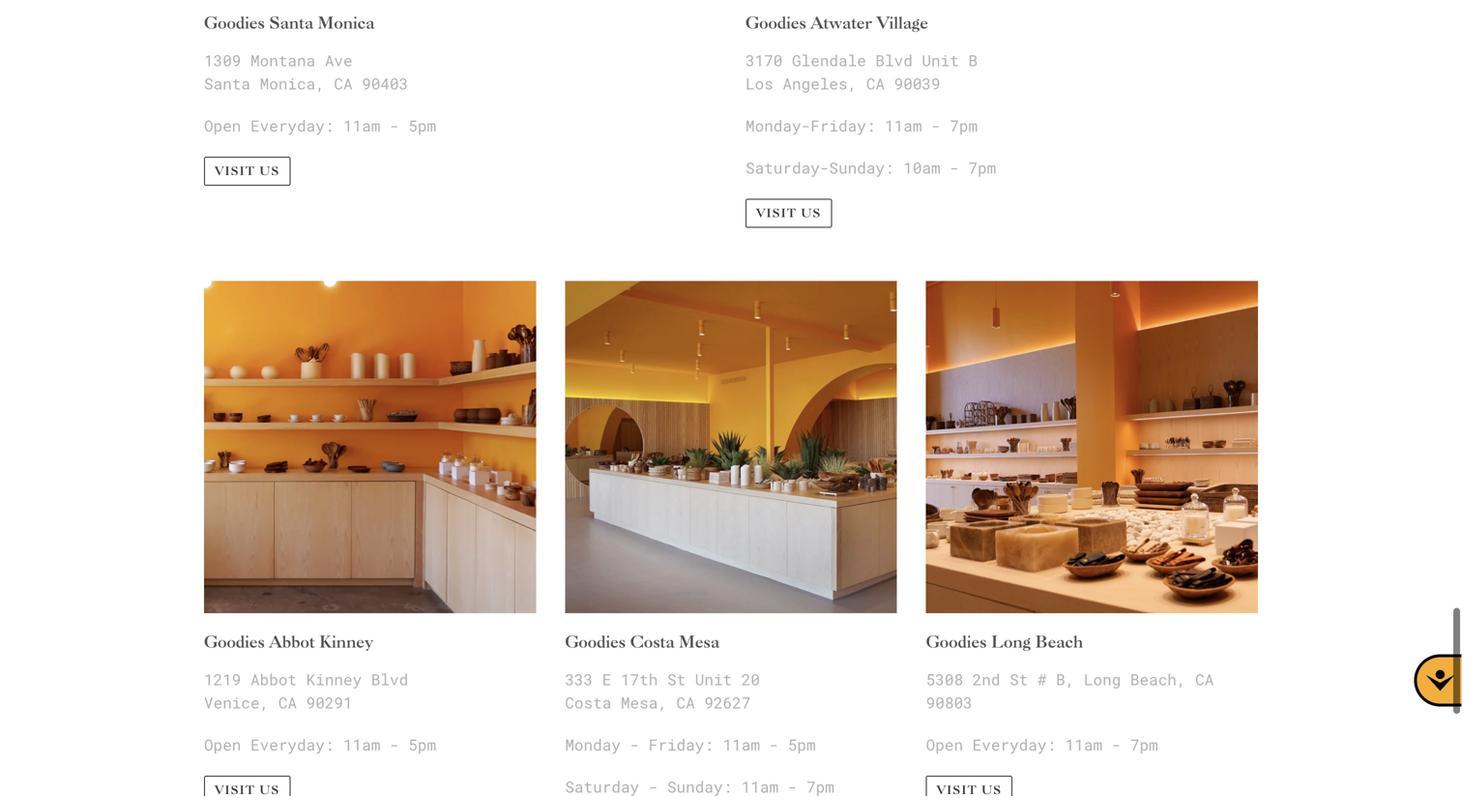 Task type: locate. For each thing, give the bounding box(es) containing it.
open everyday: 11am - 7pm
[[926, 736, 1159, 755]]

ca inside the 5308 2nd st # b, long beach, ca 90803
[[1196, 671, 1214, 689]]

1 vertical spatial visit us link
[[746, 199, 832, 228]]

goodies
[[204, 12, 265, 32], [746, 12, 807, 32], [204, 631, 265, 651], [565, 631, 626, 651], [926, 631, 987, 651]]

0 horizontal spatial visit
[[215, 164, 255, 178]]

costa
[[630, 631, 675, 651], [565, 694, 612, 713]]

long up 2nd on the bottom right
[[992, 631, 1031, 651]]

0 horizontal spatial st
[[667, 671, 686, 689]]

everyday: 11am for goodies abbot kinney
[[251, 736, 381, 755]]

open down the 1309
[[204, 117, 241, 136]]

blvd inside 1219 abbot kinney blvd venice, ca 90291
[[371, 671, 408, 689]]

0 vertical spatial visit us link
[[204, 157, 291, 186]]

monday-friday: 11am - 7pm
[[746, 117, 978, 136]]

ca right beach, on the bottom of the page
[[1196, 671, 1214, 689]]

7pm down b on the right top
[[950, 117, 978, 136]]

ca left 90039
[[867, 75, 885, 94]]

visit for goodies atwater village
[[756, 206, 797, 220]]

goodies for goodies costa mesa
[[565, 631, 626, 651]]

open everyday: 11am - 5pm for 90403
[[204, 117, 436, 136]]

kinney
[[319, 631, 374, 651], [306, 671, 362, 689]]

goodies for goodies atwater village
[[746, 12, 807, 32]]

#
[[1038, 671, 1047, 689]]

-
[[390, 117, 399, 136], [932, 117, 941, 136], [950, 159, 959, 178], [390, 736, 399, 755], [630, 736, 640, 755], [770, 736, 779, 755], [1112, 736, 1121, 755]]

goodies up the 5308
[[926, 631, 987, 651]]

1 horizontal spatial long
[[1084, 671, 1121, 689]]

92627
[[705, 694, 751, 713]]

visit us for santa
[[215, 164, 280, 178]]

abbot down goodies abbot kinney
[[251, 671, 297, 689]]

1 horizontal spatial friday: 11am
[[811, 117, 922, 136]]

0 horizontal spatial visit us
[[215, 164, 280, 178]]

kinney for goodies abbot kinney
[[319, 631, 374, 651]]

1 vertical spatial costa
[[565, 694, 612, 713]]

1 vertical spatial santa
[[204, 75, 251, 94]]

st left #
[[1010, 671, 1029, 689]]

1 horizontal spatial visit
[[756, 206, 797, 220]]

saturday-sunday: 10am - 7pm
[[746, 159, 997, 178]]

ca down ave
[[334, 75, 353, 94]]

open down 90803
[[926, 736, 964, 755]]

2 st from the left
[[1010, 671, 1029, 689]]

7pm
[[950, 117, 978, 136], [969, 159, 997, 178], [1131, 736, 1159, 755]]

mesa
[[679, 631, 720, 651]]

17th
[[621, 671, 658, 689]]

open everyday: 11am - 5pm
[[204, 117, 436, 136], [204, 736, 436, 755]]

5308
[[926, 671, 964, 689]]

open everyday: 11am - 5pm for 90291
[[204, 736, 436, 755]]

5pm
[[408, 117, 436, 136], [408, 736, 436, 755], [788, 736, 816, 755]]

1 horizontal spatial blvd
[[876, 52, 913, 70]]

costa up the 17th
[[630, 631, 675, 651]]

ca right mesa,
[[677, 694, 695, 713]]

0 horizontal spatial friday: 11am
[[649, 736, 760, 755]]

1 vertical spatial long
[[1084, 671, 1121, 689]]

blvd inside 3170 glendale blvd unit b los angeles, ca 90039
[[876, 52, 913, 70]]

1 horizontal spatial us
[[801, 206, 822, 220]]

long
[[992, 631, 1031, 651], [1084, 671, 1121, 689]]

santa up montana
[[269, 12, 313, 32]]

costa down the 333
[[565, 694, 612, 713]]

goodies santa monica
[[204, 12, 375, 32]]

0 vertical spatial blvd
[[876, 52, 913, 70]]

st inside the 5308 2nd st # b, long beach, ca 90803
[[1010, 671, 1029, 689]]

0 vertical spatial visit
[[215, 164, 255, 178]]

0 vertical spatial visit us
[[215, 164, 280, 178]]

everyday: 11am down 90291
[[251, 736, 381, 755]]

7pm right 10am
[[969, 159, 997, 178]]

goodies for goodies abbot kinney
[[204, 631, 265, 651]]

0 vertical spatial 7pm
[[950, 117, 978, 136]]

0 vertical spatial santa
[[269, 12, 313, 32]]

1 vertical spatial us
[[801, 206, 822, 220]]

1 horizontal spatial visit us
[[756, 206, 822, 220]]

0 vertical spatial abbot
[[269, 631, 315, 651]]

us down saturday-
[[801, 206, 822, 220]]

1 vertical spatial blvd
[[371, 671, 408, 689]]

ca inside 333 e 17th st unit 20 costa mesa, ca 92627
[[677, 694, 695, 713]]

st inside 333 e 17th st unit 20 costa mesa, ca 92627
[[667, 671, 686, 689]]

visit us link
[[204, 157, 291, 186], [746, 199, 832, 228]]

kinney inside 1219 abbot kinney blvd venice, ca 90291
[[306, 671, 362, 689]]

angeles,
[[783, 75, 857, 94]]

montana
[[251, 52, 316, 70]]

unit left b on the right top
[[922, 52, 959, 70]]

abbot
[[269, 631, 315, 651], [251, 671, 297, 689]]

1 horizontal spatial st
[[1010, 671, 1029, 689]]

1 vertical spatial visit
[[756, 206, 797, 220]]

goodies up 1219
[[204, 631, 265, 651]]

us for santa
[[260, 164, 280, 178]]

1 vertical spatial visit us
[[756, 206, 822, 220]]

5308 2nd st # b, long beach, ca 90803
[[926, 671, 1214, 713]]

0 vertical spatial us
[[260, 164, 280, 178]]

friday: 11am down 92627
[[649, 736, 760, 755]]

0 horizontal spatial blvd
[[371, 671, 408, 689]]

1 horizontal spatial santa
[[269, 12, 313, 32]]

0 horizontal spatial costa
[[565, 694, 612, 713]]

costa inside 333 e 17th st unit 20 costa mesa, ca 92627
[[565, 694, 612, 713]]

5pm for 1219 abbot kinney blvd venice, ca 90291
[[408, 736, 436, 755]]

unit up 92627
[[695, 671, 732, 689]]

0 horizontal spatial santa
[[204, 75, 251, 94]]

santa down the 1309
[[204, 75, 251, 94]]

unit inside 3170 glendale blvd unit b los angeles, ca 90039
[[922, 52, 959, 70]]

goodies up 3170
[[746, 12, 807, 32]]

1 horizontal spatial costa
[[630, 631, 675, 651]]

st
[[667, 671, 686, 689], [1010, 671, 1029, 689]]

0 horizontal spatial us
[[260, 164, 280, 178]]

2 vertical spatial 7pm
[[1131, 736, 1159, 755]]

90291
[[306, 694, 353, 713]]

2 open everyday: 11am - 5pm from the top
[[204, 736, 436, 755]]

beach,
[[1131, 671, 1186, 689]]

blvd
[[876, 52, 913, 70], [371, 671, 408, 689]]

open for goodies abbot kinney
[[204, 736, 241, 755]]

open everyday: 11am - 5pm down 90291
[[204, 736, 436, 755]]

open
[[204, 117, 241, 136], [204, 736, 241, 755], [926, 736, 964, 755]]

friday: 11am
[[811, 117, 922, 136], [649, 736, 760, 755]]

0 vertical spatial costa
[[630, 631, 675, 651]]

st right the 17th
[[667, 671, 686, 689]]

3170 glendale blvd unit b los angeles, ca 90039
[[746, 52, 978, 94]]

everyday: 11am
[[251, 117, 381, 136], [251, 736, 381, 755], [973, 736, 1103, 755]]

abbot for 1219
[[251, 671, 297, 689]]

ca left 90291
[[278, 694, 297, 713]]

0 vertical spatial open everyday: 11am - 5pm
[[204, 117, 436, 136]]

5pm for 1309 montana ave santa monica, ca 90403
[[408, 117, 436, 136]]

long right the b, on the bottom right of the page
[[1084, 671, 1121, 689]]

open everyday: 11am - 5pm down monica,
[[204, 117, 436, 136]]

us down monica,
[[260, 164, 280, 178]]

ca
[[334, 75, 353, 94], [867, 75, 885, 94], [1196, 671, 1214, 689], [278, 694, 297, 713], [677, 694, 695, 713]]

1 st from the left
[[667, 671, 686, 689]]

1 vertical spatial open everyday: 11am - 5pm
[[204, 736, 436, 755]]

0 horizontal spatial visit us link
[[204, 157, 291, 186]]

goodies up the 1309
[[204, 12, 265, 32]]

abbot inside 1219 abbot kinney blvd venice, ca 90291
[[251, 671, 297, 689]]

1 open everyday: 11am - 5pm from the top
[[204, 117, 436, 136]]

saturday-
[[746, 159, 829, 178]]

santa
[[269, 12, 313, 32], [204, 75, 251, 94]]

open for goodies long beach
[[926, 736, 964, 755]]

goodies abbot kinney
[[204, 631, 374, 651]]

unit
[[922, 52, 959, 70], [695, 671, 732, 689]]

everyday: 11am for goodies long beach
[[973, 736, 1103, 755]]

1 vertical spatial kinney
[[306, 671, 362, 689]]

b,
[[1056, 671, 1075, 689]]

90403
[[362, 75, 408, 94]]

7pm down beach, on the bottom of the page
[[1131, 736, 1159, 755]]

friday: 11am up sunday:
[[811, 117, 922, 136]]

1 vertical spatial abbot
[[251, 671, 297, 689]]

everyday: 11am down the 5308 2nd st # b, long beach, ca 90803 at the right bottom of page
[[973, 736, 1103, 755]]

1309 montana ave santa monica, ca 90403
[[204, 52, 408, 94]]

7pm for 3170 glendale blvd unit b
[[950, 117, 978, 136]]

goodies up e
[[565, 631, 626, 651]]

0 horizontal spatial unit
[[695, 671, 732, 689]]

visit
[[215, 164, 255, 178], [756, 206, 797, 220]]

open down venice,
[[204, 736, 241, 755]]

everyday: 11am down monica,
[[251, 117, 381, 136]]

1 horizontal spatial visit us link
[[746, 199, 832, 228]]

monday-
[[746, 117, 811, 136]]

0 vertical spatial friday: 11am
[[811, 117, 922, 136]]

us
[[260, 164, 280, 178], [801, 206, 822, 220]]

2nd
[[973, 671, 1001, 689]]

abbot up 1219 abbot kinney blvd venice, ca 90291
[[269, 631, 315, 651]]

1 horizontal spatial unit
[[922, 52, 959, 70]]

0 vertical spatial long
[[992, 631, 1031, 651]]

1 vertical spatial unit
[[695, 671, 732, 689]]

visit us link for atwater
[[746, 199, 832, 228]]

visit us
[[215, 164, 280, 178], [756, 206, 822, 220]]

0 vertical spatial unit
[[922, 52, 959, 70]]

0 vertical spatial kinney
[[319, 631, 374, 651]]



Task type: describe. For each thing, give the bounding box(es) containing it.
monica,
[[260, 75, 325, 94]]

1219 abbot kinney blvd venice, ca 90291
[[204, 671, 408, 713]]

goodies atwater village
[[746, 12, 928, 32]]

0 horizontal spatial long
[[992, 631, 1031, 651]]

e
[[602, 671, 612, 689]]

monday
[[565, 736, 621, 755]]

goodies costa mesa
[[565, 631, 720, 651]]

abbot for goodies
[[269, 631, 315, 651]]

goodies long beach
[[926, 631, 1084, 651]]

los
[[746, 75, 774, 94]]

long inside the 5308 2nd st # b, long beach, ca 90803
[[1084, 671, 1121, 689]]

ca inside 1219 abbot kinney blvd venice, ca 90291
[[278, 694, 297, 713]]

333
[[565, 671, 593, 689]]

90803
[[926, 694, 973, 713]]

us for atwater
[[801, 206, 822, 220]]

goodies for goodies santa monica
[[204, 12, 265, 32]]

1309
[[204, 52, 241, 70]]

3170
[[746, 52, 783, 70]]

unit inside 333 e 17th st unit 20 costa mesa, ca 92627
[[695, 671, 732, 689]]

ave
[[325, 52, 353, 70]]

1219
[[204, 671, 241, 689]]

glendale
[[792, 52, 867, 70]]

monday - friday: 11am - 5pm
[[565, 736, 816, 755]]

7pm for 5308 2nd st # b, long beach, ca 90803
[[1131, 736, 1159, 755]]

ca inside 1309 montana ave santa monica, ca 90403
[[334, 75, 353, 94]]

333 e 17th st unit 20 costa mesa, ca 92627
[[565, 671, 760, 713]]

kinney for 1219 abbot kinney blvd venice, ca 90291
[[306, 671, 362, 689]]

visit us link for santa
[[204, 157, 291, 186]]

beach
[[1036, 631, 1084, 651]]

1 vertical spatial 7pm
[[969, 159, 997, 178]]

10am
[[904, 159, 941, 178]]

visit for goodies santa monica
[[215, 164, 255, 178]]

sunday:
[[829, 159, 894, 178]]

90039
[[894, 75, 941, 94]]

village
[[877, 12, 928, 32]]

venice,
[[204, 694, 269, 713]]

b
[[969, 52, 978, 70]]

atwater
[[811, 12, 872, 32]]

monica
[[318, 12, 375, 32]]

santa inside 1309 montana ave santa monica, ca 90403
[[204, 75, 251, 94]]

goodies for goodies long beach
[[926, 631, 987, 651]]

20
[[742, 671, 760, 689]]

1 vertical spatial friday: 11am
[[649, 736, 760, 755]]

visit us for atwater
[[756, 206, 822, 220]]

mesa,
[[621, 694, 667, 713]]

ca inside 3170 glendale blvd unit b los angeles, ca 90039
[[867, 75, 885, 94]]



Task type: vqa. For each thing, say whether or not it's contained in the screenshot.
the bottom US
yes



